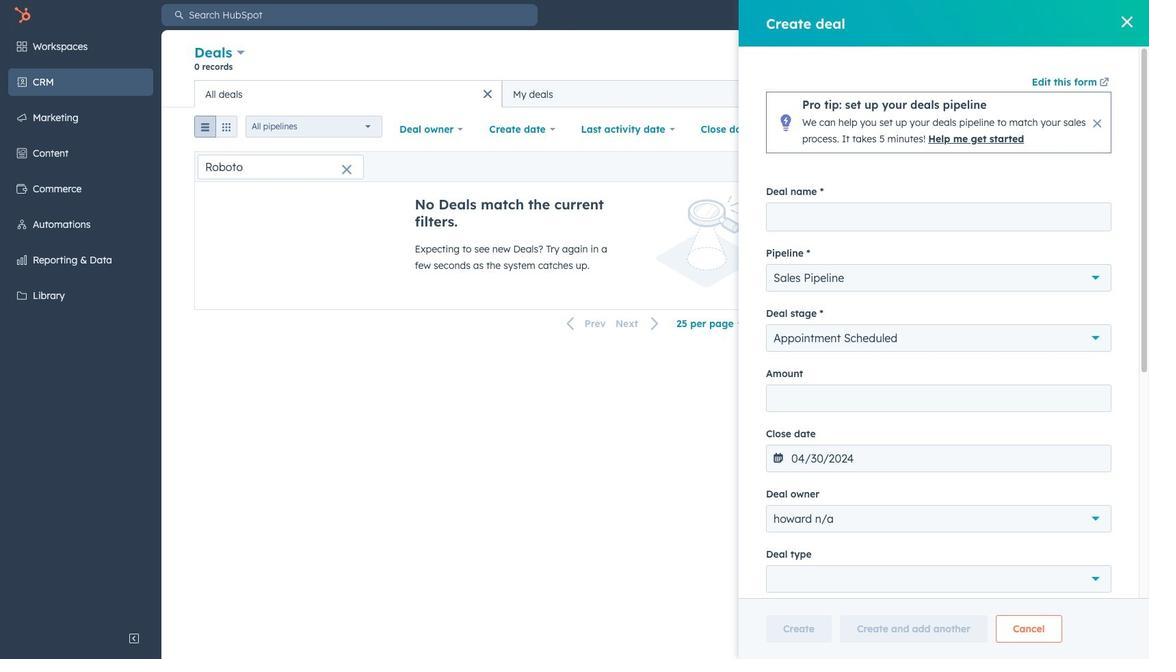 Task type: describe. For each thing, give the bounding box(es) containing it.
settings image
[[1008, 10, 1019, 21]]

marketplaces image
[[951, 10, 962, 21]]

help image
[[980, 10, 991, 21]]

0 horizontal spatial menu
[[0, 30, 162, 625]]

1 horizontal spatial menu
[[828, 0, 1142, 30]]

howard n/a image
[[1082, 10, 1093, 21]]



Task type: vqa. For each thing, say whether or not it's contained in the screenshot.
Search HubSpot Search Field
yes



Task type: locate. For each thing, give the bounding box(es) containing it.
notifications image
[[1037, 10, 1048, 21]]

Search name or description search field
[[198, 154, 364, 179]]

group
[[194, 116, 237, 143]]

banner
[[194, 42, 1117, 80]]

clear input image
[[342, 165, 352, 176]]

pagination navigation
[[559, 315, 668, 333]]

menu
[[828, 0, 1142, 30], [0, 30, 162, 625]]

Search HubSpot search field
[[183, 4, 538, 26]]



